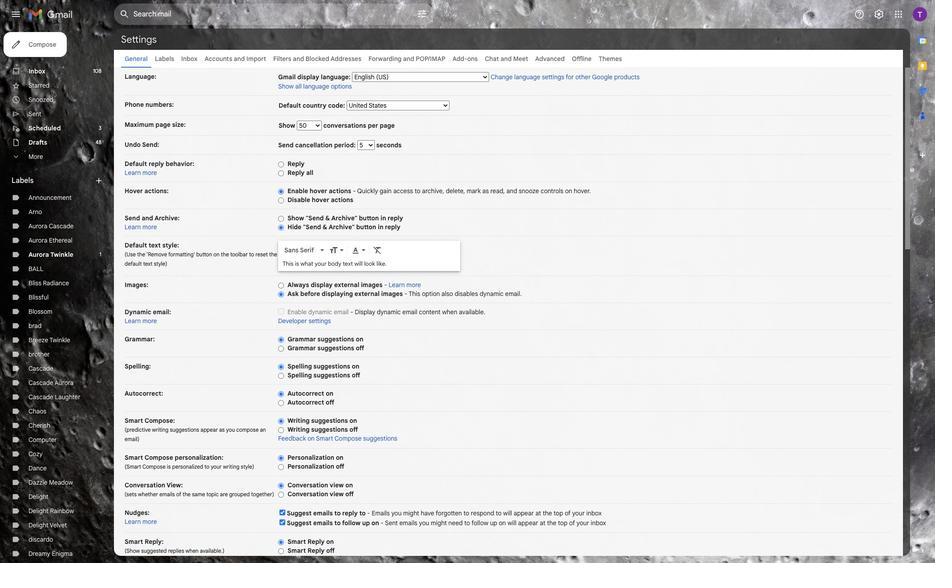 Task type: locate. For each thing, give the bounding box(es) containing it.
default for default country code:
[[279, 101, 301, 109]]

support image
[[854, 9, 865, 20]]

view for on
[[330, 481, 344, 489]]

conversation up whether
[[125, 481, 165, 489]]

2 writing from the top
[[288, 425, 310, 434]]

2 vertical spatial of
[[569, 519, 575, 527]]

0 vertical spatial writing
[[152, 426, 168, 433]]

1 suggest from the top
[[287, 509, 312, 517]]

0 vertical spatial at
[[535, 509, 541, 517]]

might down 'suggest emails to reply to - emails you might have forgotten to respond to will appear at the top of your inbox'
[[431, 519, 447, 527]]

2 view from the top
[[330, 490, 344, 498]]

"send down disable hover actions
[[306, 214, 324, 222]]

hover
[[125, 187, 143, 195]]

aurora up the aurora twinkle on the top of the page
[[28, 236, 47, 244]]

reply down the send:
[[149, 160, 164, 168]]

learn up "hover"
[[125, 169, 141, 177]]

delight down dazzle
[[28, 493, 48, 501]]

Search mail text field
[[134, 10, 392, 19]]

0 vertical spatial in
[[381, 214, 386, 222]]

0 horizontal spatial as
[[219, 426, 225, 433]]

suggest
[[287, 509, 312, 517], [287, 519, 312, 527]]

0 vertical spatial show
[[278, 82, 294, 90]]

hover for disable
[[312, 196, 329, 204]]

suggestions inside smart compose: (predictive writing suggestions appear as you compose an email)
[[170, 426, 199, 433]]

labels down the more
[[12, 176, 34, 185]]

1 vertical spatial grammar
[[288, 344, 316, 352]]

1 vertical spatial all
[[306, 169, 313, 177]]

text down 'remove
[[143, 260, 153, 267]]

0 vertical spatial enable
[[288, 187, 308, 195]]

0 vertical spatial labels
[[155, 55, 174, 63]]

dynamic left email.
[[480, 290, 504, 298]]

view up conversation view off
[[330, 481, 344, 489]]

0 horizontal spatial inbox link
[[28, 67, 45, 75]]

twinkle right breeze in the bottom left of the page
[[49, 336, 70, 344]]

advanced search options image
[[413, 5, 431, 23]]

enable
[[288, 187, 308, 195], [288, 308, 307, 316]]

and for archive:
[[142, 214, 153, 222]]

all for show
[[295, 82, 302, 90]]

off for smart reply on
[[326, 547, 335, 555]]

autocorrect
[[288, 389, 324, 397], [288, 398, 324, 406]]

0 vertical spatial &
[[325, 214, 330, 222]]

sent inside labels navigation
[[28, 110, 41, 118]]

learn more link for dynamic email:
[[125, 317, 157, 325]]

delight down delight link
[[28, 507, 48, 515]]

nudges: learn more
[[125, 509, 157, 526]]

0 vertical spatial button
[[359, 214, 379, 222]]

Disable hover actions radio
[[278, 197, 284, 204]]

1 vertical spatial inbox link
[[28, 67, 45, 75]]

1 vertical spatial personalization
[[288, 462, 334, 470]]

smart inside smart compose: (predictive writing suggestions appear as you compose an email)
[[125, 417, 143, 425]]

1 follow from the left
[[342, 519, 361, 527]]

0 horizontal spatial sent
[[28, 110, 41, 118]]

actions for disable
[[331, 196, 353, 204]]

0 horizontal spatial send
[[125, 214, 140, 222]]

1 view from the top
[[330, 481, 344, 489]]

Personalization off radio
[[278, 464, 284, 470]]

1 personalization from the top
[[288, 454, 334, 462]]

spelling right spelling suggestions on option
[[288, 362, 312, 370]]

2 up from the left
[[490, 519, 497, 527]]

off down smart reply on at left bottom
[[326, 547, 335, 555]]

code:
[[328, 101, 345, 109]]

0 horizontal spatial up
[[362, 519, 370, 527]]

spelling for spelling suggestions on
[[288, 362, 312, 370]]

you right emails
[[391, 509, 402, 517]]

scheduled link
[[28, 124, 61, 132]]

-
[[353, 187, 356, 195], [384, 281, 387, 289], [404, 290, 407, 298], [350, 308, 353, 316], [367, 509, 370, 517], [381, 519, 384, 527]]

send:
[[142, 141, 159, 149]]

off for writing suggestions on
[[350, 425, 358, 434]]

you left compose
[[226, 426, 235, 433]]

snoozed
[[28, 96, 53, 104]]

1 vertical spatial suggest
[[287, 519, 312, 527]]

breeze
[[28, 336, 48, 344]]

all down cancellation
[[306, 169, 313, 177]]

Spelling suggestions off radio
[[278, 372, 284, 379]]

smart up (smart
[[125, 454, 143, 462]]

1 horizontal spatial inbox
[[181, 55, 197, 63]]

in for show "send & archive" button in reply
[[381, 214, 386, 222]]

in for hide "send & archive" button in reply
[[378, 223, 383, 231]]

1 vertical spatial is
[[167, 463, 171, 470]]

Conversation view off radio
[[278, 491, 284, 498]]

0 horizontal spatial is
[[167, 463, 171, 470]]

compose
[[236, 426, 259, 433]]

images up the enable dynamic email - display dynamic email content when available. developer settings
[[381, 290, 403, 298]]

1 horizontal spatial you
[[391, 509, 402, 517]]

inbox right labels link
[[181, 55, 197, 63]]

smart right smart reply off radio
[[288, 547, 306, 555]]

conversations per page
[[322, 122, 395, 130]]

Autocorrect off radio
[[278, 400, 284, 406]]

images down look
[[361, 281, 383, 289]]

conversation
[[125, 481, 165, 489], [288, 481, 328, 489], [288, 490, 328, 498]]

behavior:
[[166, 160, 194, 168]]

Spelling suggestions on radio
[[278, 364, 284, 370]]

nudges:
[[125, 509, 150, 517]]

is left personalized
[[167, 463, 171, 470]]

0 vertical spatial style)
[[154, 260, 167, 267]]

mark
[[467, 187, 481, 195]]

as left compose
[[219, 426, 225, 433]]

conversation up conversation view off
[[288, 481, 328, 489]]

1 vertical spatial external
[[355, 290, 380, 298]]

hover actions:
[[125, 187, 169, 195]]

cherish link
[[28, 421, 50, 429]]

1 vertical spatial settings
[[309, 317, 331, 325]]

0 horizontal spatial might
[[403, 509, 419, 517]]

more inside default reply behavior: learn more
[[142, 169, 157, 177]]

0 vertical spatial display
[[297, 73, 319, 81]]

radiance
[[43, 279, 69, 287]]

ball link
[[28, 265, 43, 273]]

enable for enable dynamic email
[[288, 308, 307, 316]]

0 horizontal spatial labels
[[12, 176, 34, 185]]

enable inside the enable dynamic email - display dynamic email content when available. developer settings
[[288, 308, 307, 316]]

Grammar suggestions on radio
[[278, 336, 284, 343]]

read,
[[490, 187, 505, 195]]

dazzle
[[28, 478, 47, 486]]

accounts and import link
[[205, 55, 266, 63]]

aurora for aurora ethereal
[[28, 236, 47, 244]]

style) inside default text style: (use the 'remove formatting' button on the toolbar to reset the default text style)
[[154, 260, 167, 267]]

on
[[565, 187, 572, 195], [213, 251, 220, 258], [356, 335, 363, 343], [352, 362, 359, 370], [326, 389, 333, 397], [350, 417, 357, 425], [308, 434, 315, 442], [336, 454, 343, 462], [345, 481, 353, 489], [372, 519, 379, 527], [499, 519, 506, 527], [326, 538, 334, 546]]

suggest up smart reply on at left bottom
[[287, 519, 312, 527]]

0 horizontal spatial all
[[295, 82, 302, 90]]

display
[[355, 308, 375, 316]]

inbox link up starred link
[[28, 67, 45, 75]]

autocorrect for autocorrect off
[[288, 398, 324, 406]]

search mail image
[[117, 6, 133, 22]]

learn more link down archive:
[[125, 223, 157, 231]]

labels inside navigation
[[12, 176, 34, 185]]

display up 'before'
[[311, 281, 333, 289]]

email down ask before displaying external images - this option also disables dynamic email.
[[402, 308, 417, 316]]

general
[[125, 55, 148, 63]]

autocorrect for autocorrect on
[[288, 389, 324, 397]]

is left what
[[295, 260, 299, 267]]

ons
[[467, 55, 478, 63]]

1 vertical spatial labels
[[12, 176, 34, 185]]

autocorrect on
[[288, 389, 333, 397]]

send down "hover"
[[125, 214, 140, 222]]

0 vertical spatial appear
[[201, 426, 218, 433]]

you down the have
[[419, 519, 429, 527]]

gmail
[[278, 73, 296, 81]]

more down dynamic
[[142, 317, 157, 325]]

Hide "Send & Archive" button in reply radio
[[278, 224, 284, 231]]

writing for writing suggestions on
[[288, 417, 310, 425]]

to
[[415, 187, 420, 195], [249, 251, 254, 258], [205, 463, 209, 470], [334, 509, 341, 517], [359, 509, 366, 517], [464, 509, 469, 517], [496, 509, 502, 517], [334, 519, 341, 527], [464, 519, 470, 527]]

2 delight from the top
[[28, 507, 48, 515]]

1 spelling from the top
[[288, 362, 312, 370]]

smart down writing suggestions off
[[316, 434, 333, 442]]

chaos
[[28, 407, 46, 415]]

top
[[554, 509, 563, 517], [558, 519, 568, 527]]

feedback on smart compose suggestions
[[278, 434, 397, 442]]

2 autocorrect from the top
[[288, 398, 324, 406]]

smart inside the smart compose personalization: (smart compose is personalized to your writing style)
[[125, 454, 143, 462]]

personalization down personalization on
[[288, 462, 334, 470]]

1 vertical spatial of
[[565, 509, 571, 517]]

1 vertical spatial display
[[311, 281, 333, 289]]

style)
[[154, 260, 167, 267], [241, 463, 254, 470]]

more down nudges:
[[142, 518, 157, 526]]

you for emails
[[391, 509, 402, 517]]

archive" down show "send & archive" button in reply
[[329, 223, 355, 231]]

learn more link for nudges:
[[125, 518, 157, 526]]

and for pop/imap
[[403, 55, 414, 63]]

1 vertical spatial "send
[[303, 223, 321, 231]]

to inside the smart compose personalization: (smart compose is personalized to your writing style)
[[205, 463, 209, 470]]

enable up developer
[[288, 308, 307, 316]]

learn down nudges:
[[125, 518, 141, 526]]

autocorrect down 'autocorrect on'
[[288, 398, 324, 406]]

button for show "send & archive" button in reply
[[359, 214, 379, 222]]

and right read,
[[506, 187, 517, 195]]

drafts link
[[28, 138, 47, 146]]

autocorrect up autocorrect off
[[288, 389, 324, 397]]

button up hide "send & archive" button in reply
[[359, 214, 379, 222]]

sans serif option
[[283, 246, 319, 255]]

cascade for cascade laughter
[[28, 393, 53, 401]]

more
[[142, 169, 157, 177], [142, 223, 157, 231], [407, 281, 421, 289], [142, 317, 157, 325], [142, 518, 157, 526]]

1 vertical spatial button
[[356, 223, 376, 231]]

2 vertical spatial show
[[288, 214, 304, 222]]

0 vertical spatial personalization
[[288, 454, 334, 462]]

hover right disable
[[312, 196, 329, 204]]

dynamic
[[480, 290, 504, 298], [308, 308, 332, 316], [377, 308, 401, 316]]

appear
[[201, 426, 218, 433], [514, 509, 534, 517], [518, 519, 538, 527]]

1 vertical spatial style)
[[241, 463, 254, 470]]

conversation for conversation view off
[[288, 490, 328, 498]]

learn more link down dynamic
[[125, 317, 157, 325]]

as inside smart compose: (predictive writing suggestions appear as you compose an email)
[[219, 426, 225, 433]]

actions up show "send & archive" button in reply
[[331, 196, 353, 204]]

and right chat
[[501, 55, 512, 63]]

1 autocorrect from the top
[[288, 389, 324, 397]]

text up 'remove
[[149, 241, 161, 249]]

smart for smart reply off
[[288, 547, 306, 555]]

reply down smart reply on at left bottom
[[308, 547, 325, 555]]

external down the always display external images - learn more in the left of the page
[[355, 290, 380, 298]]

smart for smart compose personalization: (smart compose is personalized to your writing style)
[[125, 454, 143, 462]]

announcement
[[28, 194, 72, 202]]

settings left for
[[542, 73, 564, 81]]

on inside default text style: (use the 'remove formatting' button on the toolbar to reset the default text style)
[[213, 251, 220, 258]]

more
[[28, 153, 43, 161]]

1 vertical spatial default
[[125, 160, 147, 168]]

display up show all language options
[[297, 73, 319, 81]]

hover for enable
[[310, 187, 327, 195]]

cascade aurora link
[[28, 379, 74, 387]]

show all language options
[[278, 82, 352, 90]]

delight link
[[28, 493, 48, 501]]

cascade down cascade link on the bottom
[[28, 379, 53, 387]]

delight for delight rainbow
[[28, 507, 48, 515]]

conversation inside 'conversation view: (sets whether emails of the same topic are grouped together)'
[[125, 481, 165, 489]]

delight for delight link
[[28, 493, 48, 501]]

default inside default reply behavior: learn more
[[125, 160, 147, 168]]

more inside send and archive: learn more
[[142, 223, 157, 231]]

default
[[125, 260, 142, 267]]

enable up disable
[[288, 187, 308, 195]]

1 horizontal spatial is
[[295, 260, 299, 267]]

off down "conversation view on"
[[345, 490, 354, 498]]

learn more link for send and archive:
[[125, 223, 157, 231]]

inbox up starred link
[[28, 67, 45, 75]]

personalization for personalization off
[[288, 462, 334, 470]]

emails
[[372, 509, 390, 517]]

change language settings for other google products
[[491, 73, 640, 81]]

the
[[137, 251, 145, 258], [221, 251, 229, 258], [269, 251, 277, 258], [183, 491, 191, 498], [543, 509, 552, 517], [547, 519, 556, 527]]

(smart
[[125, 463, 141, 470]]

suggestions for writing suggestions on
[[311, 417, 348, 425]]

suggestions for spelling suggestions off
[[313, 371, 350, 379]]

2 vertical spatial you
[[419, 519, 429, 527]]

1 horizontal spatial email
[[402, 308, 417, 316]]

0 vertical spatial view
[[330, 481, 344, 489]]

0 vertical spatial writing
[[288, 417, 310, 425]]

cascade
[[49, 222, 74, 230], [28, 365, 53, 373], [28, 379, 53, 387], [28, 393, 53, 401]]

0 horizontal spatial email
[[334, 308, 349, 316]]

view for off
[[330, 490, 344, 498]]

more up ask before displaying external images - this option also disables dynamic email.
[[407, 281, 421, 289]]

1 horizontal spatial writing
[[223, 463, 239, 470]]

1 vertical spatial twinkle
[[49, 336, 70, 344]]

1 grammar from the top
[[288, 335, 316, 343]]

3 delight from the top
[[28, 521, 48, 529]]

settings up the grammar suggestions on
[[309, 317, 331, 325]]

send inside send and archive: learn more
[[125, 214, 140, 222]]

brad
[[28, 322, 42, 330]]

inbox link right labels link
[[181, 55, 197, 63]]

0 vertical spatial as
[[482, 187, 489, 195]]

aurora cascade link
[[28, 222, 74, 230]]

learn more link down nudges:
[[125, 518, 157, 526]]

tab list
[[910, 28, 935, 531]]

bliss
[[28, 279, 41, 287]]

default reply behavior: learn more
[[125, 160, 194, 177]]

conversation view on
[[288, 481, 353, 489]]

gain
[[380, 187, 392, 195]]

0 horizontal spatial language
[[303, 82, 329, 90]]

2 vertical spatial default
[[125, 241, 147, 249]]

snooze
[[519, 187, 539, 195]]

bliss radiance
[[28, 279, 69, 287]]

1 vertical spatial show
[[279, 122, 297, 130]]

None checkbox
[[280, 519, 285, 525]]

dynamic right display
[[377, 308, 401, 316]]

suggest emails to follow up on - sent emails you might need to follow up on will appear at the top of your inbox
[[287, 519, 606, 527]]

None checkbox
[[278, 308, 284, 314], [280, 510, 285, 515], [278, 308, 284, 314], [280, 510, 285, 515]]

you for as
[[226, 426, 235, 433]]

2 vertical spatial delight
[[28, 521, 48, 529]]

"send for show
[[306, 214, 324, 222]]

0 vertical spatial might
[[403, 509, 419, 517]]

0 vertical spatial archive"
[[331, 214, 357, 222]]

more up hover actions:
[[142, 169, 157, 177]]

0 vertical spatial send
[[278, 141, 294, 149]]

labels right general
[[155, 55, 174, 63]]

conversation down "conversation view on"
[[288, 490, 328, 498]]

writing up are
[[223, 463, 239, 470]]

0 vertical spatial this
[[283, 260, 293, 267]]

whether
[[138, 491, 158, 498]]

0 horizontal spatial settings
[[309, 317, 331, 325]]

and inside send and archive: learn more
[[142, 214, 153, 222]]

phone numbers:
[[125, 101, 174, 109]]

default inside default text style: (use the 'remove formatting' button on the toolbar to reset the default text style)
[[125, 241, 147, 249]]

cascade down brother
[[28, 365, 53, 373]]

delight velvet
[[28, 521, 67, 529]]

1 horizontal spatial dynamic
[[377, 308, 401, 316]]

when down the "also"
[[442, 308, 457, 316]]

smart for smart reply on
[[288, 538, 306, 546]]

formatting options toolbar
[[281, 242, 458, 258]]

might left the have
[[403, 509, 419, 517]]

learn up (use
[[125, 223, 141, 231]]

1 vertical spatial will
[[503, 509, 512, 517]]

smart right smart reply on radio
[[288, 538, 306, 546]]

gmail display language:
[[278, 73, 351, 81]]

smart reply: (show suggested replies when available.)
[[125, 538, 224, 554]]

suggestions for grammar suggestions off
[[317, 344, 354, 352]]

disable hover actions
[[288, 196, 353, 204]]

1 delight from the top
[[28, 493, 48, 501]]

1 vertical spatial writing
[[288, 425, 310, 434]]

1 vertical spatial top
[[558, 519, 568, 527]]

0 vertical spatial delight
[[28, 493, 48, 501]]

- down emails
[[381, 519, 384, 527]]

smart up (predictive on the bottom of page
[[125, 417, 143, 425]]

0 vertical spatial hover
[[310, 187, 327, 195]]

labels link
[[155, 55, 174, 63]]

compose inside compose button
[[28, 41, 56, 49]]

off up feedback on smart compose suggestions in the left of the page
[[350, 425, 358, 434]]

default left country
[[279, 101, 301, 109]]

cascade link
[[28, 365, 53, 373]]

1 vertical spatial hover
[[312, 196, 329, 204]]

same
[[192, 491, 205, 498]]

0 vertical spatial you
[[226, 426, 235, 433]]

& down show "send & archive" button in reply
[[323, 223, 327, 231]]

2 grammar from the top
[[288, 344, 316, 352]]

hide
[[288, 223, 301, 231]]

meet
[[513, 55, 528, 63]]

1 vertical spatial writing
[[223, 463, 239, 470]]

0 vertical spatial inbox
[[586, 509, 602, 517]]

compose down gmail image
[[28, 41, 56, 49]]

0 horizontal spatial writing
[[152, 426, 168, 433]]

send
[[278, 141, 294, 149], [125, 214, 140, 222]]

& up hide "send & archive" button in reply
[[325, 214, 330, 222]]

0 vertical spatial spelling
[[288, 362, 312, 370]]

button right formatting' on the left
[[196, 251, 212, 258]]

drafts
[[28, 138, 47, 146]]

accounts
[[205, 55, 232, 63]]

cascade for cascade link on the bottom
[[28, 365, 53, 373]]

1 horizontal spatial send
[[278, 141, 294, 149]]

1 writing from the top
[[288, 417, 310, 425]]

button
[[359, 214, 379, 222], [356, 223, 376, 231], [196, 251, 212, 258]]

learn more link
[[125, 169, 157, 177], [125, 223, 157, 231], [389, 281, 421, 289], [125, 317, 157, 325], [125, 518, 157, 526]]

you inside smart compose: (predictive writing suggestions appear as you compose an email)
[[226, 426, 235, 433]]

Enable hover actions radio
[[278, 188, 284, 195]]

1 vertical spatial autocorrect
[[288, 398, 324, 406]]

None search field
[[114, 4, 434, 25]]

as right mark
[[482, 187, 489, 195]]

0 vertical spatial "send
[[306, 214, 324, 222]]

appear inside smart compose: (predictive writing suggestions appear as you compose an email)
[[201, 426, 218, 433]]

in down 'gain'
[[381, 214, 386, 222]]

1 enable from the top
[[288, 187, 308, 195]]

spelling for spelling suggestions off
[[288, 371, 312, 379]]

0 vertical spatial external
[[334, 281, 359, 289]]

0 vertical spatial all
[[295, 82, 302, 90]]

0 vertical spatial inbox
[[181, 55, 197, 63]]

aurora down arno
[[28, 222, 47, 230]]

writing up feedback
[[288, 425, 310, 434]]

and for blocked
[[293, 55, 304, 63]]

1 vertical spatial enable
[[288, 308, 307, 316]]

up
[[362, 519, 370, 527], [490, 519, 497, 527]]

show for show
[[279, 122, 297, 130]]

conversations
[[323, 122, 366, 130]]

2 enable from the top
[[288, 308, 307, 316]]

need
[[448, 519, 463, 527]]

cascade up ethereal in the top left of the page
[[49, 222, 74, 230]]

1 horizontal spatial style)
[[241, 463, 254, 470]]

0 horizontal spatial follow
[[342, 519, 361, 527]]

1 vertical spatial spelling
[[288, 371, 312, 379]]

smart inside smart reply: (show suggested replies when available.)
[[125, 538, 143, 546]]

0 vertical spatial suggest
[[287, 509, 312, 517]]

0 vertical spatial default
[[279, 101, 301, 109]]

phone
[[125, 101, 144, 109]]

1 vertical spatial might
[[431, 519, 447, 527]]

default
[[279, 101, 301, 109], [125, 160, 147, 168], [125, 241, 147, 249]]

aurora twinkle link
[[28, 251, 73, 259]]

- left the option
[[404, 290, 407, 298]]

1 horizontal spatial might
[[431, 519, 447, 527]]

inbox inside labels navigation
[[28, 67, 45, 75]]

- left display
[[350, 308, 353, 316]]

more inside nudges: learn more
[[142, 518, 157, 526]]

language down meet
[[514, 73, 540, 81]]

1 vertical spatial you
[[391, 509, 402, 517]]

- inside the enable dynamic email - display dynamic email content when available. developer settings
[[350, 308, 353, 316]]

suggested
[[141, 547, 167, 554]]

show for show all language options
[[278, 82, 294, 90]]

more inside dynamic email: learn more
[[142, 317, 157, 325]]

1 horizontal spatial language
[[514, 73, 540, 81]]

dance link
[[28, 464, 47, 472]]

undo send:
[[125, 141, 159, 149]]

smart up '(show'
[[125, 538, 143, 546]]

2 suggest from the top
[[287, 519, 312, 527]]

1 vertical spatial inbox
[[591, 519, 606, 527]]

sent link
[[28, 110, 41, 118]]

2 personalization from the top
[[288, 462, 334, 470]]

2 spelling from the top
[[288, 371, 312, 379]]

writing inside smart compose: (predictive writing suggestions appear as you compose an email)
[[152, 426, 168, 433]]

writing
[[288, 417, 310, 425], [288, 425, 310, 434]]

send up reply option
[[278, 141, 294, 149]]

1 horizontal spatial when
[[442, 308, 457, 316]]

style) down 'remove
[[154, 260, 167, 267]]

your
[[315, 260, 327, 267], [211, 463, 222, 470], [572, 509, 585, 517], [577, 519, 589, 527]]

to inside default text style: (use the 'remove formatting' button on the toolbar to reset the default text style)
[[249, 251, 254, 258]]

0 vertical spatial when
[[442, 308, 457, 316]]

learn more link up hover actions:
[[125, 169, 157, 177]]



Task type: vqa. For each thing, say whether or not it's contained in the screenshot.


Task type: describe. For each thing, give the bounding box(es) containing it.
0 vertical spatial settings
[[542, 73, 564, 81]]

reply right the reply all option
[[288, 169, 305, 177]]

aurora for aurora cascade
[[28, 222, 47, 230]]

2 follow from the left
[[472, 519, 488, 527]]

smart compose personalization: (smart compose is personalized to your writing style)
[[125, 454, 254, 470]]

smart reply off
[[288, 547, 335, 555]]

& for show
[[325, 214, 330, 222]]

send for send and archive: learn more
[[125, 214, 140, 222]]

Grammar suggestions off radio
[[278, 345, 284, 352]]

smart reply on
[[288, 538, 334, 546]]

delight rainbow link
[[28, 507, 74, 515]]

aurora up laughter
[[55, 379, 74, 387]]

Smart Reply off radio
[[278, 548, 284, 554]]

size:
[[172, 121, 186, 129]]

emails inside 'conversation view: (sets whether emails of the same topic are grouped together)'
[[159, 491, 175, 498]]

when inside smart reply: (show suggested replies when available.)
[[186, 547, 199, 554]]

products
[[614, 73, 640, 81]]

text right body
[[343, 260, 353, 267]]

1 horizontal spatial page
[[380, 122, 395, 130]]

displaying
[[322, 290, 353, 298]]

off for spelling suggestions on
[[352, 371, 360, 379]]

gmail image
[[28, 5, 77, 23]]

- left emails
[[367, 509, 370, 517]]

dreamy enigma link
[[28, 550, 73, 558]]

option
[[422, 290, 440, 298]]

offline
[[572, 55, 592, 63]]

personalization off
[[288, 462, 344, 470]]

Smart Reply on radio
[[278, 539, 284, 546]]

0 horizontal spatial dynamic
[[308, 308, 332, 316]]

display for gmail
[[297, 73, 319, 81]]

0 vertical spatial will
[[354, 260, 363, 267]]

learn inside send and archive: learn more
[[125, 223, 141, 231]]

hover.
[[574, 187, 591, 195]]

style:
[[162, 241, 179, 249]]

display for always
[[311, 281, 333, 289]]

reply inside default reply behavior: learn more
[[149, 160, 164, 168]]

per
[[368, 122, 378, 130]]

button inside default text style: (use the 'remove formatting' button on the toolbar to reset the default text style)
[[196, 251, 212, 258]]

button for hide "send & archive" button in reply
[[356, 223, 376, 231]]

learn inside dynamic email: learn more
[[125, 317, 141, 325]]

(show
[[125, 547, 140, 554]]

delight for delight velvet
[[28, 521, 48, 529]]

Conversation view on radio
[[278, 482, 284, 489]]

labels heading
[[12, 176, 94, 185]]

default for default text style: (use the 'remove formatting' button on the toolbar to reset the default text style)
[[125, 241, 147, 249]]

delight velvet link
[[28, 521, 67, 529]]

Ask before displaying external images radio
[[278, 291, 284, 298]]

labels for labels link
[[155, 55, 174, 63]]

reply up smart reply off
[[308, 538, 325, 546]]

delight rainbow
[[28, 507, 74, 515]]

default country code:
[[279, 101, 347, 109]]

suggestions for writing suggestions off
[[311, 425, 348, 434]]

style) inside the smart compose personalization: (smart compose is personalized to your writing style)
[[241, 463, 254, 470]]

1 vertical spatial at
[[540, 519, 545, 527]]

blossom link
[[28, 308, 52, 316]]

look
[[364, 260, 375, 267]]

archive" for hide
[[329, 223, 355, 231]]

off for conversation view on
[[345, 490, 354, 498]]

dazzle meadow
[[28, 478, 73, 486]]

aurora ethereal link
[[28, 236, 72, 244]]

108
[[93, 68, 101, 74]]

all for reply
[[306, 169, 313, 177]]

controls
[[541, 187, 564, 195]]

developer
[[278, 317, 307, 325]]

conversation view off
[[288, 490, 354, 498]]

writing inside the smart compose personalization: (smart compose is personalized to your writing style)
[[223, 463, 239, 470]]

grammar for grammar suggestions off
[[288, 344, 316, 352]]

grammar for grammar suggestions on
[[288, 335, 316, 343]]

arno link
[[28, 208, 42, 216]]

show for show "send & archive" button in reply
[[288, 214, 304, 222]]

numbers:
[[145, 101, 174, 109]]

arno
[[28, 208, 42, 216]]

for
[[566, 73, 574, 81]]

advanced link
[[535, 55, 565, 63]]

& for hide
[[323, 223, 327, 231]]

learn more link up ask before displaying external images - this option also disables dynamic email.
[[389, 281, 421, 289]]

reply all
[[288, 169, 313, 177]]

of inside 'conversation view: (sets whether emails of the same topic are grouped together)'
[[176, 491, 181, 498]]

other
[[575, 73, 591, 81]]

emails down conversation view off
[[313, 509, 333, 517]]

cascade laughter
[[28, 393, 80, 401]]

autocorrect off
[[288, 398, 334, 406]]

(sets
[[125, 491, 137, 498]]

chat
[[485, 55, 499, 63]]

email.
[[505, 290, 522, 298]]

compose right (smart
[[142, 463, 166, 470]]

(predictive
[[125, 426, 151, 433]]

advanced
[[535, 55, 565, 63]]

learn more link for default reply behavior:
[[125, 169, 157, 177]]

send for send cancellation period:
[[278, 141, 294, 149]]

emails up smart reply on at left bottom
[[313, 519, 333, 527]]

Writing suggestions off radio
[[278, 427, 284, 433]]

developer settings link
[[278, 317, 331, 325]]

brad link
[[28, 322, 42, 330]]

Show "Send & Archive" button in reply radio
[[278, 215, 284, 222]]

learn up ask before displaying external images - this option also disables dynamic email.
[[389, 281, 405, 289]]

off for grammar suggestions on
[[356, 344, 364, 352]]

bliss radiance link
[[28, 279, 69, 287]]

learn inside default reply behavior: learn more
[[125, 169, 141, 177]]

2 horizontal spatial you
[[419, 519, 429, 527]]

sans
[[284, 246, 299, 254]]

enable hover actions - quickly gain access to archive, delete, mark as read, and snooze controls on hover.
[[288, 187, 591, 195]]

Always display external images radio
[[278, 282, 284, 289]]

change
[[491, 73, 513, 81]]

enigma
[[52, 550, 73, 558]]

archive:
[[154, 214, 180, 222]]

enable for enable hover actions
[[288, 187, 308, 195]]

is inside the smart compose personalization: (smart compose is personalized to your writing style)
[[167, 463, 171, 470]]

actions for enable
[[329, 187, 351, 195]]

breeze twinkle
[[28, 336, 70, 344]]

0 vertical spatial images
[[361, 281, 383, 289]]

when inside the enable dynamic email - display dynamic email content when available. developer settings
[[442, 308, 457, 316]]

settings image
[[874, 9, 884, 20]]

forwarding
[[369, 55, 402, 63]]

Autocorrect on radio
[[278, 391, 284, 397]]

twinkle for breeze twinkle
[[49, 336, 70, 344]]

add-
[[453, 55, 467, 63]]

1 horizontal spatial this
[[409, 290, 420, 298]]

view:
[[167, 481, 183, 489]]

conversation for conversation view on
[[288, 481, 328, 489]]

2 email from the left
[[402, 308, 417, 316]]

1 horizontal spatial inbox link
[[181, 55, 197, 63]]

ask before displaying external images - this option also disables dynamic email.
[[288, 290, 522, 298]]

1 up from the left
[[362, 519, 370, 527]]

content
[[419, 308, 441, 316]]

compose:
[[145, 417, 175, 425]]

labels navigation
[[0, 28, 114, 563]]

2 vertical spatial will
[[508, 519, 516, 527]]

the inside 'conversation view: (sets whether emails of the same topic are grouped together)'
[[183, 491, 191, 498]]

archive" for show
[[331, 214, 357, 222]]

learn inside nudges: learn more
[[125, 518, 141, 526]]

2 vertical spatial appear
[[518, 519, 538, 527]]

1 vertical spatial sent
[[385, 519, 398, 527]]

ball
[[28, 265, 43, 273]]

hide "send & archive" button in reply
[[288, 223, 400, 231]]

Personalization on radio
[[278, 455, 284, 461]]

personalization for personalization on
[[288, 454, 334, 462]]

breeze twinkle link
[[28, 336, 70, 344]]

reply:
[[145, 538, 164, 546]]

and for import
[[234, 55, 245, 63]]

smart for smart compose: (predictive writing suggestions appear as you compose an email)
[[125, 417, 143, 425]]

labels for labels heading
[[12, 176, 34, 185]]

1 email from the left
[[334, 308, 349, 316]]

0 horizontal spatial page
[[155, 121, 171, 129]]

body
[[328, 260, 341, 267]]

available.)
[[200, 547, 224, 554]]

- left quickly
[[353, 187, 356, 195]]

cozy link
[[28, 450, 43, 458]]

add-ons link
[[453, 55, 478, 63]]

reply down access
[[388, 214, 403, 222]]

writing suggestions off
[[288, 425, 358, 434]]

remove formatting ‪(⌘\)‬ image
[[373, 246, 382, 255]]

dynamic
[[125, 308, 151, 316]]

your inside the smart compose personalization: (smart compose is personalized to your writing style)
[[211, 463, 222, 470]]

- up ask before displaying external images - this option also disables dynamic email.
[[384, 281, 387, 289]]

aurora for aurora twinkle
[[28, 251, 49, 259]]

suggest for suggest emails to follow up on - sent emails you might need to follow up on will appear at the top of your inbox
[[287, 519, 312, 527]]

'remove
[[147, 251, 167, 258]]

"send for hide
[[303, 223, 321, 231]]

reply up reply all
[[288, 160, 305, 168]]

off down personalization on
[[336, 462, 344, 470]]

disable
[[288, 196, 310, 204]]

emails down 'suggest emails to reply to - emails you might have forgotten to respond to will appear at the top of your inbox'
[[399, 519, 417, 527]]

suggestions for grammar suggestions on
[[317, 335, 354, 343]]

dazzle meadow link
[[28, 478, 73, 486]]

Reply radio
[[278, 161, 284, 168]]

scheduled
[[28, 124, 61, 132]]

default for default reply behavior: learn more
[[125, 160, 147, 168]]

compose up personalized
[[145, 454, 173, 462]]

forwarding and pop/imap
[[369, 55, 445, 63]]

and for meet
[[501, 55, 512, 63]]

settings inside the enable dynamic email - display dynamic email content when available. developer settings
[[309, 317, 331, 325]]

1 vertical spatial language
[[303, 82, 329, 90]]

1 vertical spatial appear
[[514, 509, 534, 517]]

main menu image
[[11, 9, 21, 20]]

2 horizontal spatial dynamic
[[480, 290, 504, 298]]

writing for writing suggestions off
[[288, 425, 310, 434]]

accounts and import
[[205, 55, 266, 63]]

addresses
[[331, 55, 361, 63]]

1 horizontal spatial as
[[482, 187, 489, 195]]

off up writing suggestions on
[[326, 398, 334, 406]]

grammar:
[[125, 335, 155, 343]]

compose down writing suggestions off
[[335, 434, 362, 442]]

reply left emails
[[342, 509, 358, 517]]

Writing suggestions on radio
[[278, 418, 284, 425]]

twinkle for aurora twinkle
[[50, 251, 73, 259]]

ask
[[288, 290, 299, 298]]

forgotten
[[436, 509, 462, 517]]

suggest for suggest emails to reply to - emails you might have forgotten to respond to will appear at the top of your inbox
[[287, 509, 312, 517]]

conversation for conversation view: (sets whether emails of the same topic are grouped together)
[[125, 481, 165, 489]]

period:
[[334, 141, 356, 149]]

reply up formatting options toolbar
[[385, 223, 400, 231]]

suggestions for spelling suggestions on
[[313, 362, 350, 370]]

1 vertical spatial images
[[381, 290, 403, 298]]

smart for smart reply: (show suggested replies when available.)
[[125, 538, 143, 546]]

blocked
[[306, 55, 329, 63]]

Reply all radio
[[278, 170, 284, 177]]

cascade for cascade aurora
[[28, 379, 53, 387]]

language:
[[125, 73, 156, 81]]

blossom
[[28, 308, 52, 316]]

snoozed link
[[28, 96, 53, 104]]

conversation view: (sets whether emails of the same topic are grouped together)
[[125, 481, 274, 498]]

themes
[[599, 55, 622, 63]]

0 vertical spatial top
[[554, 509, 563, 517]]



